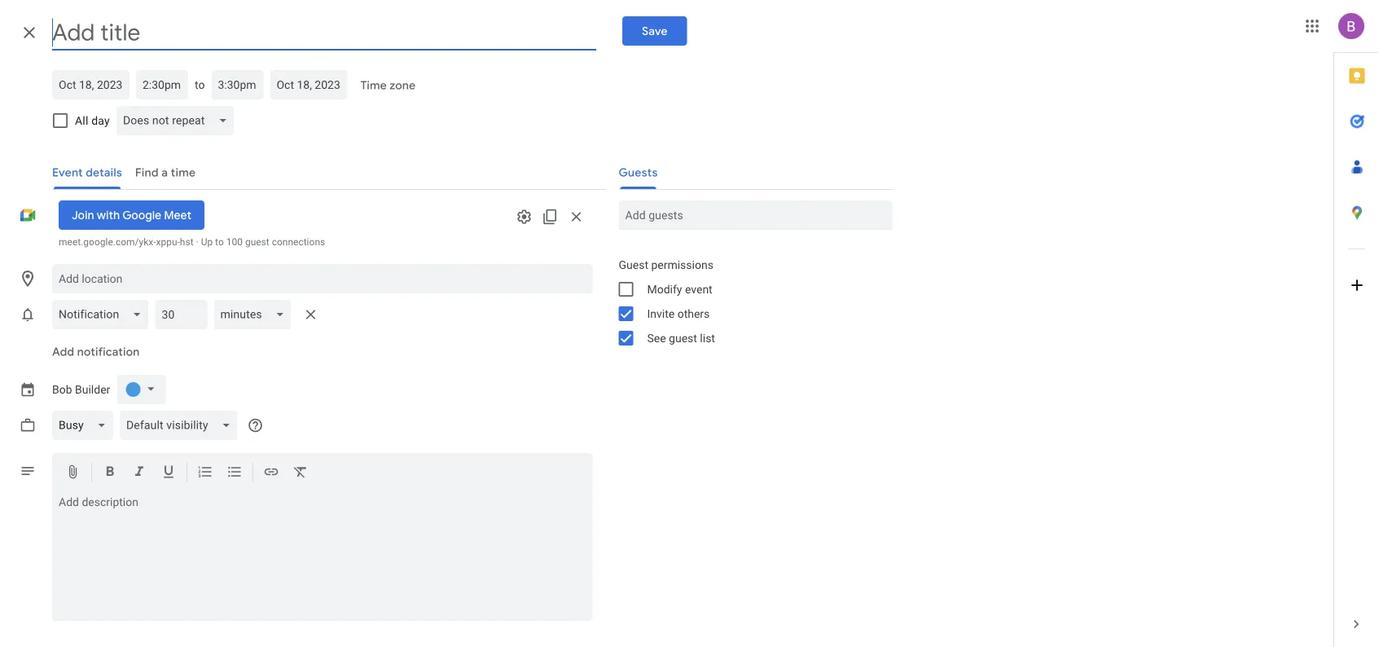 Task type: vqa. For each thing, say whether or not it's contained in the screenshot.
Add notification
yes



Task type: locate. For each thing, give the bounding box(es) containing it.
tab list
[[1335, 53, 1380, 601]]

1 vertical spatial guest
[[669, 331, 698, 345]]

join
[[72, 208, 94, 222]]

connections
[[272, 236, 325, 248]]

group containing guest permissions
[[606, 253, 893, 350]]

Start time text field
[[143, 75, 182, 95]]

numbered list image
[[197, 464, 214, 483]]

invite others
[[647, 307, 710, 320]]

to right up
[[215, 236, 224, 248]]

up
[[201, 236, 213, 248]]

·
[[196, 236, 199, 248]]

to
[[195, 78, 205, 91], [215, 236, 224, 248]]

join with google meet link
[[59, 200, 205, 230]]

to left end time text field
[[195, 78, 205, 91]]

Location text field
[[59, 264, 586, 293]]

None field
[[116, 106, 241, 135], [52, 300, 155, 329], [214, 300, 298, 329], [52, 411, 120, 440], [120, 411, 244, 440], [116, 106, 241, 135], [52, 300, 155, 329], [214, 300, 298, 329], [52, 411, 120, 440], [120, 411, 244, 440]]

End time text field
[[218, 75, 257, 95]]

insert link image
[[263, 464, 280, 483]]

formatting options toolbar
[[52, 453, 593, 493]]

30 minutes before element
[[52, 297, 324, 333]]

group
[[606, 253, 893, 350]]

add notification
[[52, 345, 140, 359]]

1 horizontal spatial to
[[215, 236, 224, 248]]

builder
[[75, 383, 110, 396]]

guest
[[245, 236, 270, 248], [669, 331, 698, 345]]

guest left list
[[669, 331, 698, 345]]

1 horizontal spatial guest
[[669, 331, 698, 345]]

modify
[[647, 282, 683, 296]]

event
[[685, 282, 713, 296]]

time zone button
[[354, 71, 422, 100]]

guest right 100
[[245, 236, 270, 248]]

underline image
[[161, 464, 177, 483]]

list
[[700, 331, 715, 345]]

save
[[642, 24, 668, 38]]

save button
[[623, 16, 688, 46]]

0 horizontal spatial to
[[195, 78, 205, 91]]

guest permissions
[[619, 258, 714, 271]]

Minutes in advance for notification number field
[[162, 300, 201, 329]]

all
[[75, 114, 88, 127]]

0 horizontal spatial guest
[[245, 236, 270, 248]]

guest
[[619, 258, 649, 271]]

0 vertical spatial guest
[[245, 236, 270, 248]]



Task type: describe. For each thing, give the bounding box(es) containing it.
xppu-
[[156, 236, 180, 248]]

permissions
[[652, 258, 714, 271]]

modify event
[[647, 282, 713, 296]]

bob builder
[[52, 383, 110, 396]]

100
[[226, 236, 243, 248]]

with
[[97, 208, 120, 222]]

italic image
[[131, 464, 148, 483]]

all day
[[75, 114, 110, 127]]

End date text field
[[277, 75, 341, 95]]

remove formatting image
[[293, 464, 309, 483]]

Guests text field
[[625, 200, 886, 230]]

bob
[[52, 383, 72, 396]]

see guest list
[[647, 331, 715, 345]]

add notification button
[[46, 333, 146, 372]]

bold image
[[102, 464, 118, 483]]

0 vertical spatial to
[[195, 78, 205, 91]]

meet.google.com/ykx-xppu-hst · up to 100 guest connections
[[59, 236, 325, 248]]

time
[[361, 78, 387, 92]]

join with google meet
[[72, 208, 191, 222]]

meet
[[164, 208, 191, 222]]

google
[[122, 208, 161, 222]]

bulleted list image
[[227, 464, 243, 483]]

meet.google.com/ykx-
[[59, 236, 156, 248]]

day
[[91, 114, 110, 127]]

hst
[[180, 236, 194, 248]]

see
[[647, 331, 666, 345]]

invite
[[647, 307, 675, 320]]

others
[[678, 307, 710, 320]]

Title text field
[[52, 15, 597, 51]]

Start date text field
[[59, 75, 123, 95]]

add
[[52, 345, 74, 359]]

zone
[[390, 78, 416, 92]]

Description text field
[[52, 496, 593, 618]]

notification
[[77, 345, 140, 359]]

time zone
[[361, 78, 416, 92]]

1 vertical spatial to
[[215, 236, 224, 248]]



